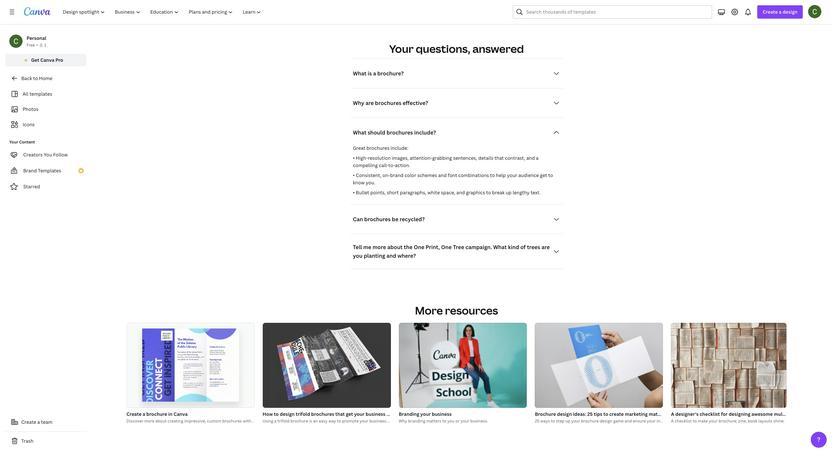Task type: locate. For each thing, give the bounding box(es) containing it.
0 vertical spatial 25
[[587, 411, 593, 417]]

a inside dropdown button
[[779, 9, 782, 15]]

of
[[520, 243, 526, 251]]

• inside • high-resolution images, attention-grabbing sentences, details that contrast, and a compelling call-to-action.
[[353, 155, 355, 161]]

1 horizontal spatial about
[[387, 243, 403, 251]]

0 vertical spatial checklist
[[700, 411, 720, 417]]

0 horizontal spatial why
[[353, 99, 364, 106]]

a designer's checklist for designing awesome multi-page layouts image
[[665, 323, 793, 408]]

what for what should brochures include?
[[353, 129, 366, 136]]

create inside create a brochure in canva discover more about creating impressive, custom brochures with canva.
[[126, 411, 142, 417]]

branding your business why branding matters to you or your business.
[[399, 411, 488, 424]]

your for your questions, answered
[[389, 41, 414, 56]]

one right the on the left
[[414, 243, 424, 251]]

1 horizontal spatial get
[[540, 172, 547, 178]]

be
[[392, 215, 398, 223], [688, 418, 693, 424]]

1 horizontal spatial brochure
[[581, 418, 599, 424]]

what left is
[[353, 70, 366, 77]]

1 horizontal spatial your
[[389, 41, 414, 56]]

canva inside button
[[40, 57, 54, 63]]

creators you follow link
[[5, 148, 86, 161]]

1 horizontal spatial one
[[441, 243, 452, 251]]

1 one from the left
[[414, 243, 424, 251]]

0 vertical spatial be
[[392, 215, 398, 223]]

design
[[783, 9, 798, 15], [280, 411, 295, 417], [557, 411, 572, 417], [600, 418, 612, 424]]

checklist up make at the bottom of the page
[[700, 411, 720, 417]]

25 left tips
[[587, 411, 593, 417]]

a inside dropdown button
[[373, 70, 376, 77]]

1 horizontal spatial be
[[688, 418, 693, 424]]

and right game
[[625, 418, 632, 424]]

• up know
[[353, 172, 355, 178]]

to left make at the bottom of the page
[[693, 418, 697, 424]]

design left christina overa image
[[783, 9, 798, 15]]

awesome
[[752, 411, 773, 417]]

why inside 'branding your business why branding matters to you or your business.'
[[399, 418, 407, 424]]

1 horizontal spatial canva
[[174, 411, 188, 417]]

1 vertical spatial canva
[[174, 411, 188, 417]]

2 horizontal spatial that
[[671, 411, 680, 417]]

you
[[353, 252, 363, 259], [447, 418, 454, 424]]

0 vertical spatial why
[[353, 99, 364, 106]]

up right break
[[506, 189, 512, 195]]

25 left ways
[[535, 418, 539, 424]]

0 horizontal spatial get
[[346, 411, 353, 417]]

• for • high-resolution images, attention-grabbing sentences, details that contrast, and a compelling call-to-action.
[[353, 155, 355, 161]]

be left recycled?
[[392, 215, 398, 223]]

your
[[507, 172, 517, 178], [354, 411, 365, 417], [420, 411, 431, 417], [461, 418, 469, 424], [571, 418, 580, 424], [647, 418, 656, 424], [709, 418, 718, 424]]

brochure inside brochure design ideas: 25 tips to create marketing materials that sell 25 ways to step up your brochure design game and ensure your information will be shared.
[[581, 418, 599, 424]]

canva left the pro
[[40, 57, 54, 63]]

a for create a team
[[37, 419, 40, 425]]

business inside 'how to design trifold brochures that get your business noticed' link
[[366, 411, 385, 417]]

why are brochures effective?
[[353, 99, 428, 106]]

0 horizontal spatial your
[[9, 139, 18, 145]]

Search search field
[[526, 6, 708, 18]]

free •
[[27, 42, 38, 48]]

create inside dropdown button
[[763, 9, 778, 15]]

all
[[23, 91, 28, 97]]

grabbing
[[432, 155, 452, 161]]

0 vertical spatial your
[[389, 41, 414, 56]]

your inside the • consistent, on-brand color schemes and font combinations to help your audience get to know you.
[[507, 172, 517, 178]]

brand templates
[[23, 167, 61, 174]]

to right the audience
[[548, 172, 553, 178]]

design up step
[[557, 411, 572, 417]]

free
[[27, 42, 35, 48]]

one left "tree"
[[441, 243, 452, 251]]

more up "planting"
[[373, 243, 386, 251]]

0 horizontal spatial are
[[366, 99, 374, 106]]

1 vertical spatial about
[[155, 418, 167, 424]]

me
[[363, 243, 371, 251]]

to inside 'branding your business why branding matters to you or your business.'
[[442, 418, 446, 424]]

0 horizontal spatial more
[[144, 418, 154, 424]]

you.
[[366, 179, 375, 186]]

0 horizontal spatial one
[[414, 243, 424, 251]]

canva up creating on the left
[[174, 411, 188, 417]]

what
[[353, 70, 366, 77], [353, 129, 366, 136], [493, 243, 507, 251]]

brochure
[[146, 411, 167, 417], [581, 418, 599, 424]]

about left the on the left
[[387, 243, 403, 251]]

your
[[389, 41, 414, 56], [9, 139, 18, 145]]

be right will
[[688, 418, 693, 424]]

are right trees
[[541, 243, 550, 251]]

a
[[671, 411, 674, 417], [671, 418, 674, 424]]

you left or
[[447, 418, 454, 424]]

about inside tell me more about the one print, one tree campaign. what kind of trees are you planting and where?
[[387, 243, 403, 251]]

a inside button
[[37, 419, 40, 425]]

0 vertical spatial more
[[373, 243, 386, 251]]

0 horizontal spatial checklist
[[675, 418, 692, 424]]

a inside create a brochure in canva discover more about creating impressive, custom brochures with canva.
[[143, 411, 145, 417]]

up
[[506, 189, 512, 195], [565, 418, 570, 424]]

campaign.
[[465, 243, 492, 251]]

combinations
[[458, 172, 489, 178]]

branding
[[408, 418, 425, 424]]

None search field
[[513, 5, 712, 19]]

0 vertical spatial up
[[506, 189, 512, 195]]

0 vertical spatial canva
[[40, 57, 54, 63]]

why
[[353, 99, 364, 106], [399, 418, 407, 424]]

0 horizontal spatial create
[[21, 419, 36, 425]]

brochure left in
[[146, 411, 167, 417]]

create a design
[[763, 9, 798, 15]]

0 horizontal spatial business
[[366, 411, 385, 417]]

0 vertical spatial what
[[353, 70, 366, 77]]

design inside dropdown button
[[783, 9, 798, 15]]

1 horizontal spatial business
[[432, 411, 452, 417]]

• for • bullet points, short paragraphs, white space, and graphics to break up lengthy text.
[[353, 189, 355, 195]]

about left creating on the left
[[155, 418, 167, 424]]

personal
[[27, 35, 46, 41]]

• inside the • consistent, on-brand color schemes and font combinations to help your audience get to know you.
[[353, 172, 355, 178]]

and left where?
[[386, 252, 396, 259]]

0 horizontal spatial 25
[[535, 418, 539, 424]]

1 horizontal spatial are
[[541, 243, 550, 251]]

audience
[[518, 172, 539, 178]]

what up the great
[[353, 129, 366, 136]]

book
[[748, 418, 757, 424]]

and left the font
[[438, 172, 447, 178]]

0 horizontal spatial about
[[155, 418, 167, 424]]

• left high-
[[353, 155, 355, 161]]

1 vertical spatial why
[[399, 418, 407, 424]]

brochure down tips
[[581, 418, 599, 424]]

back
[[21, 75, 32, 81]]

home
[[39, 75, 52, 81]]

are
[[366, 99, 374, 106], [541, 243, 550, 251]]

1 vertical spatial be
[[688, 418, 693, 424]]

checklist
[[700, 411, 720, 417], [675, 418, 692, 424]]

tree
[[453, 243, 464, 251]]

you down tell
[[353, 252, 363, 259]]

1 horizontal spatial more
[[373, 243, 386, 251]]

short
[[387, 189, 399, 195]]

layouts down awesome
[[758, 418, 772, 424]]

brochures
[[375, 99, 401, 106], [387, 129, 413, 136], [367, 145, 389, 151], [364, 215, 391, 223], [311, 411, 334, 417], [222, 418, 242, 424]]

1 vertical spatial you
[[447, 418, 454, 424]]

0 vertical spatial you
[[353, 252, 363, 259]]

1 vertical spatial layouts
[[758, 418, 772, 424]]

images,
[[392, 155, 409, 161]]

brochures left effective?
[[375, 99, 401, 106]]

to-
[[388, 162, 395, 168]]

get
[[31, 57, 39, 63]]

2 vertical spatial what
[[493, 243, 507, 251]]

1 horizontal spatial why
[[399, 418, 407, 424]]

points,
[[370, 189, 386, 195]]

more right discover
[[144, 418, 154, 424]]

details
[[478, 155, 493, 161]]

to right matters
[[442, 418, 446, 424]]

1 vertical spatial your
[[9, 139, 18, 145]]

1 vertical spatial more
[[144, 418, 154, 424]]

0 vertical spatial create
[[763, 9, 778, 15]]

checklist down sell
[[675, 418, 692, 424]]

1 vertical spatial are
[[541, 243, 550, 251]]

a inside • high-resolution images, attention-grabbing sentences, details that contrast, and a compelling call-to-action.
[[536, 155, 539, 161]]

1 vertical spatial 25
[[535, 418, 539, 424]]

brand templates link
[[5, 164, 86, 177]]

templates
[[30, 91, 52, 97]]

your left "content"
[[9, 139, 18, 145]]

zine,
[[738, 418, 747, 424]]

creators
[[23, 151, 43, 158]]

1 vertical spatial up
[[565, 418, 570, 424]]

1 vertical spatial a
[[671, 418, 674, 424]]

0 vertical spatial get
[[540, 172, 547, 178]]

and inside the • consistent, on-brand color schemes and font combinations to help your audience get to know you.
[[438, 172, 447, 178]]

custom
[[207, 418, 221, 424]]

get inside the • consistent, on-brand color schemes and font combinations to help your audience get to know you.
[[540, 172, 547, 178]]

2 horizontal spatial create
[[763, 9, 778, 15]]

2 business from the left
[[432, 411, 452, 417]]

1 vertical spatial create
[[126, 411, 142, 417]]

1 horizontal spatial 25
[[587, 411, 593, 417]]

all templates link
[[9, 88, 82, 100]]

1 horizontal spatial up
[[565, 418, 570, 424]]

layouts
[[799, 411, 816, 417], [758, 418, 772, 424]]

1 vertical spatial what
[[353, 129, 366, 136]]

1 business from the left
[[366, 411, 385, 417]]

1 horizontal spatial checklist
[[700, 411, 720, 417]]

are down is
[[366, 99, 374, 106]]

what left kind
[[493, 243, 507, 251]]

0 vertical spatial layouts
[[799, 411, 816, 417]]

2 vertical spatial create
[[21, 419, 36, 425]]

that
[[495, 155, 504, 161], [335, 411, 345, 417], [671, 411, 680, 417]]

create for create a brochure in canva discover more about creating impressive, custom brochures with canva.
[[126, 411, 142, 417]]

you
[[44, 151, 52, 158]]

0 horizontal spatial layouts
[[758, 418, 772, 424]]

business
[[366, 411, 385, 417], [432, 411, 452, 417]]

more
[[373, 243, 386, 251], [144, 418, 154, 424]]

0 horizontal spatial canva
[[40, 57, 54, 63]]

1 horizontal spatial create
[[126, 411, 142, 417]]

a designer's checklist for designing awesome multi-page layouts a checklist to make your brochure, zine, book layouts shine.
[[671, 411, 816, 424]]

2 a from the top
[[671, 418, 674, 424]]

tell
[[353, 243, 362, 251]]

0 vertical spatial about
[[387, 243, 403, 251]]

lengthy
[[513, 189, 530, 195]]

0 horizontal spatial be
[[392, 215, 398, 223]]

shared.
[[694, 418, 708, 424]]

tell me more about the one print, one tree campaign. what kind of trees are you planting and where? button
[[350, 242, 563, 261]]

include:
[[391, 145, 408, 151]]

layouts right page
[[799, 411, 816, 417]]

brochure inside create a brochure in canva discover more about creating impressive, custom brochures with canva.
[[146, 411, 167, 417]]

where?
[[397, 252, 416, 259]]

create inside button
[[21, 419, 36, 425]]

and right contrast,
[[526, 155, 535, 161]]

how to design trifold brochures that get your business noticed image
[[263, 323, 391, 408]]

business left "noticed"
[[366, 411, 385, 417]]

tips
[[594, 411, 602, 417]]

brochures left the with
[[222, 418, 242, 424]]

a up information
[[671, 411, 674, 417]]

0 horizontal spatial up
[[506, 189, 512, 195]]

brochure design ideas: 25 tips to create marketing materials that sell 25 ways to step up your brochure design game and ensure your information will be shared.
[[535, 411, 708, 424]]

business up matters
[[432, 411, 452, 417]]

1 vertical spatial brochure
[[581, 418, 599, 424]]

a left will
[[671, 418, 674, 424]]

• for • consistent, on-brand color schemes and font combinations to help your audience get to know you.
[[353, 172, 355, 178]]

why inside dropdown button
[[353, 99, 364, 106]]

1 horizontal spatial layouts
[[799, 411, 816, 417]]

1 horizontal spatial you
[[447, 418, 454, 424]]

call-
[[379, 162, 388, 168]]

page
[[787, 411, 798, 417]]

your for your content
[[9, 139, 18, 145]]

create
[[763, 9, 778, 15], [126, 411, 142, 417], [21, 419, 36, 425]]

paragraphs,
[[400, 189, 426, 195]]

your up 'brochure?'
[[389, 41, 414, 56]]

print,
[[426, 243, 440, 251]]

are inside tell me more about the one print, one tree campaign. what kind of trees are you planting and where?
[[541, 243, 550, 251]]

0 horizontal spatial that
[[335, 411, 345, 417]]

1 vertical spatial checklist
[[675, 418, 692, 424]]

information
[[657, 418, 679, 424]]

1 horizontal spatial that
[[495, 155, 504, 161]]

0 horizontal spatial you
[[353, 252, 363, 259]]

0 horizontal spatial brochure
[[146, 411, 167, 417]]

• left bullet
[[353, 189, 355, 195]]

brochures inside create a brochure in canva discover more about creating impressive, custom brochures with canva.
[[222, 418, 242, 424]]

0 vertical spatial a
[[671, 411, 674, 417]]

0 vertical spatial brochure
[[146, 411, 167, 417]]

0 vertical spatial are
[[366, 99, 374, 106]]

up right step
[[565, 418, 570, 424]]

what inside tell me more about the one print, one tree campaign. what kind of trees are you planting and where?
[[493, 243, 507, 251]]

be inside brochure design ideas: 25 tips to create marketing materials that sell 25 ways to step up your brochure design game and ensure your information will be shared.
[[688, 418, 693, 424]]

1 vertical spatial get
[[346, 411, 353, 417]]

photos link
[[9, 103, 82, 116]]

branding your business image
[[399, 323, 527, 408]]

that inside brochure design ideas: 25 tips to create marketing materials that sell 25 ways to step up your brochure design game and ensure your information will be shared.
[[671, 411, 680, 417]]



Task type: vqa. For each thing, say whether or not it's contained in the screenshot.
tailor
no



Task type: describe. For each thing, give the bounding box(es) containing it.
creating
[[168, 418, 183, 424]]

ensure
[[633, 418, 646, 424]]

sentences,
[[453, 155, 477, 161]]

is
[[368, 70, 372, 77]]

creators you follow
[[23, 151, 68, 158]]

be inside dropdown button
[[392, 215, 398, 223]]

materials
[[649, 411, 670, 417]]

follow
[[53, 151, 68, 158]]

top level navigation element
[[58, 5, 267, 19]]

up inside brochure design ideas: 25 tips to create marketing materials that sell 25 ways to step up your brochure design game and ensure your information will be shared.
[[565, 418, 570, 424]]

brochures up "resolution"
[[367, 145, 389, 151]]

you inside 'branding your business why branding matters to you or your business.'
[[447, 418, 454, 424]]

how to design trifold brochures that get your business noticed
[[263, 411, 404, 417]]

back to home
[[21, 75, 52, 81]]

to inside "a designer's checklist for designing awesome multi-page layouts a checklist to make your brochure, zine, book layouts shine."
[[693, 418, 697, 424]]

how
[[263, 411, 273, 417]]

what for what is a brochure?
[[353, 70, 366, 77]]

are inside dropdown button
[[366, 99, 374, 106]]

create a design button
[[757, 5, 803, 19]]

that inside • high-resolution images, attention-grabbing sentences, details that contrast, and a compelling call-to-action.
[[495, 155, 504, 161]]

• high-resolution images, attention-grabbing sentences, details that contrast, and a compelling call-to-action.
[[353, 155, 539, 168]]

get inside 'how to design trifold brochures that get your business noticed' link
[[346, 411, 353, 417]]

brochures right 'can'
[[364, 215, 391, 223]]

bullet
[[356, 189, 369, 195]]

to left step
[[551, 418, 555, 424]]

step
[[556, 418, 564, 424]]

a designer's checklist for designing awesome multi-page layouts link
[[671, 410, 816, 418]]

about inside create a brochure in canva discover more about creating impressive, custom brochures with canva.
[[155, 418, 167, 424]]

resolution
[[368, 155, 391, 161]]

designing
[[729, 411, 750, 417]]

design down the brochure design ideas: 25 tips to create marketing materials that sell "link"
[[600, 418, 612, 424]]

will
[[680, 418, 687, 424]]

discover
[[126, 418, 143, 424]]

great brochures include:
[[353, 145, 408, 151]]

create a brochure in canva discover more about creating impressive, custom brochures with canva.
[[126, 411, 265, 424]]

what is a brochure?
[[353, 70, 404, 77]]

color
[[405, 172, 416, 178]]

a for create a brochure in canva discover more about creating impressive, custom brochures with canva.
[[143, 411, 145, 417]]

contrast,
[[505, 155, 525, 161]]

sell
[[682, 411, 689, 417]]

shine.
[[773, 418, 785, 424]]

impressive,
[[184, 418, 206, 424]]

more resources
[[415, 303, 498, 317]]

1 a from the top
[[671, 411, 674, 417]]

canva.
[[252, 418, 265, 424]]

• right free
[[36, 42, 38, 48]]

should
[[368, 129, 385, 136]]

in
[[168, 411, 172, 417]]

break
[[492, 189, 505, 195]]

why are brochures effective? button
[[350, 96, 563, 109]]

effective?
[[403, 99, 428, 106]]

brochures right the trifold
[[311, 411, 334, 417]]

trifold
[[296, 411, 310, 417]]

pro
[[55, 57, 63, 63]]

what should brochures include?
[[353, 129, 436, 136]]

design left the trifold
[[280, 411, 295, 417]]

brochures inside dropdown button
[[375, 99, 401, 106]]

schemes
[[417, 172, 437, 178]]

icons link
[[9, 118, 82, 131]]

brochure?
[[377, 70, 404, 77]]

2 one from the left
[[441, 243, 452, 251]]

include?
[[414, 129, 436, 136]]

get canva pro button
[[5, 54, 86, 66]]

to right how
[[274, 411, 279, 417]]

and inside brochure design ideas: 25 tips to create marketing materials that sell 25 ways to step up your brochure design game and ensure your information will be shared.
[[625, 418, 632, 424]]

brochure design ideas: 25 tips to create marketing materials that sell image
[[535, 323, 663, 408]]

trash
[[21, 438, 33, 444]]

brochure
[[535, 411, 556, 417]]

templates
[[38, 167, 61, 174]]

can brochures be recycled? button
[[350, 212, 563, 226]]

content
[[19, 139, 35, 145]]

your inside "a designer's checklist for designing awesome multi-page layouts a checklist to make your brochure, zine, book layouts shine."
[[709, 418, 718, 424]]

what is a brochure? button
[[350, 67, 563, 80]]

brochures up include:
[[387, 129, 413, 136]]

canva inside create a brochure in canva discover more about creating impressive, custom brochures with canva.
[[174, 411, 188, 417]]

space,
[[441, 189, 455, 195]]

• consistent, on-brand color schemes and font combinations to help your audience get to know you.
[[353, 172, 553, 186]]

starred link
[[5, 180, 86, 193]]

create a team
[[21, 419, 52, 425]]

team
[[41, 419, 52, 425]]

create a brochure in canva link
[[126, 410, 255, 418]]

you inside tell me more about the one print, one tree campaign. what kind of trees are you planting and where?
[[353, 252, 363, 259]]

your questions, answered
[[389, 41, 524, 56]]

trash link
[[5, 434, 86, 448]]

create for create a team
[[21, 419, 36, 425]]

to left break
[[486, 189, 491, 195]]

ideas:
[[573, 411, 586, 417]]

more
[[415, 303, 443, 317]]

and inside • high-resolution images, attention-grabbing sentences, details that contrast, and a compelling call-to-action.
[[526, 155, 535, 161]]

to right back
[[33, 75, 38, 81]]

how to design trifold brochures that get your business noticed link
[[263, 410, 404, 418]]

recycled?
[[400, 215, 425, 223]]

consistent,
[[356, 172, 381, 178]]

create for create a design
[[763, 9, 778, 15]]

brand
[[23, 167, 37, 174]]

more inside tell me more about the one print, one tree campaign. what kind of trees are you planting and where?
[[373, 243, 386, 251]]

to left help
[[490, 172, 495, 178]]

christina overa image
[[808, 5, 821, 18]]

1
[[44, 42, 46, 48]]

create a team button
[[5, 416, 86, 429]]

can brochures be recycled?
[[353, 215, 425, 223]]

branding
[[399, 411, 419, 417]]

brand
[[390, 172, 403, 178]]

can
[[353, 215, 363, 223]]

questions,
[[416, 41, 470, 56]]

answered
[[472, 41, 524, 56]]

to right tips
[[603, 411, 608, 417]]

branding your business link
[[399, 410, 527, 418]]

text.
[[531, 189, 541, 195]]

business inside 'branding your business why branding matters to you or your business.'
[[432, 411, 452, 417]]

white
[[428, 189, 440, 195]]

a for create a design
[[779, 9, 782, 15]]

how to design and print your brochure image
[[427, 0, 680, 10]]

and inside tell me more about the one print, one tree campaign. what kind of trees are you planting and where?
[[386, 252, 396, 259]]

create a brochure in canva image
[[126, 323, 255, 408]]

with
[[243, 418, 251, 424]]

make
[[698, 418, 708, 424]]

graphics
[[466, 189, 485, 195]]

marketing
[[625, 411, 648, 417]]

compelling
[[353, 162, 378, 168]]

your content
[[9, 139, 35, 145]]

brochure design ideas: 25 tips to create marketing materials that sell link
[[535, 410, 689, 418]]

and right 'space,'
[[456, 189, 465, 195]]

more inside create a brochure in canva discover more about creating impressive, custom brochures with canva.
[[144, 418, 154, 424]]

the
[[404, 243, 413, 251]]

know
[[353, 179, 365, 186]]

designer's
[[675, 411, 699, 417]]



